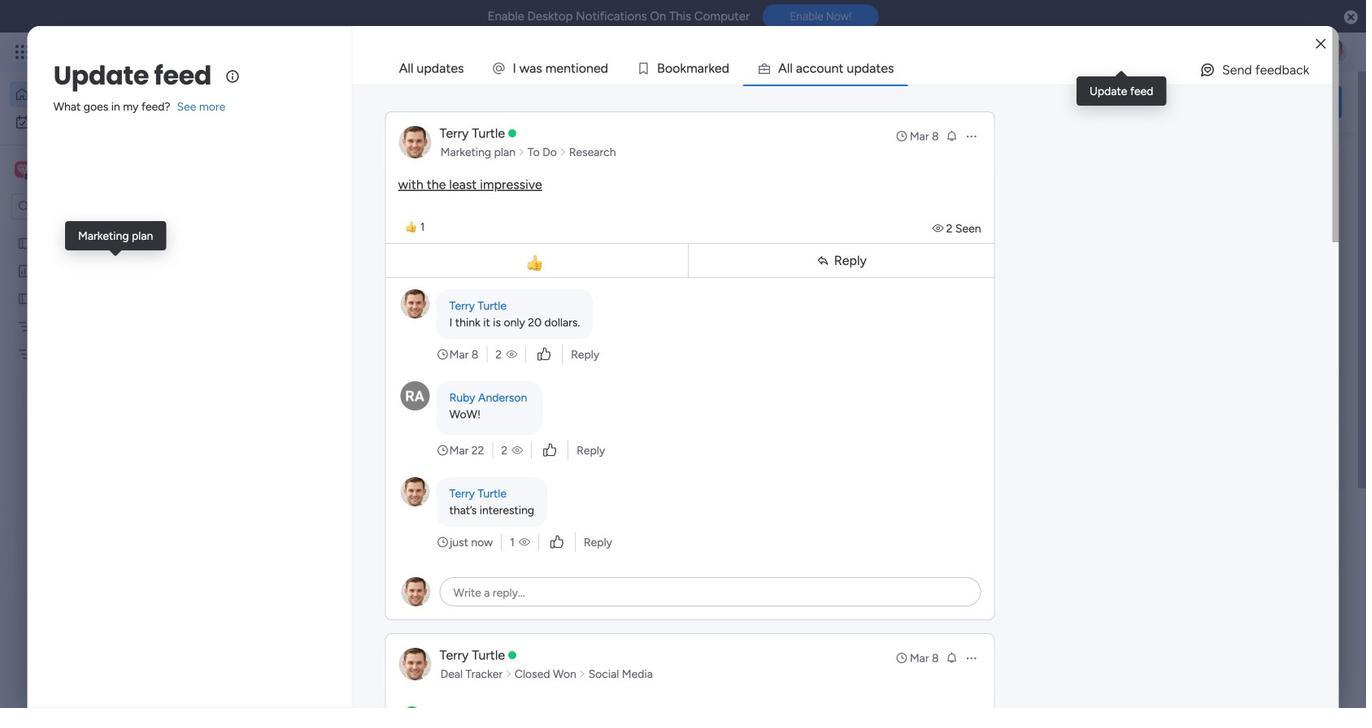 Task type: vqa. For each thing, say whether or not it's contained in the screenshot.
topmost "Complete"
no



Task type: describe. For each thing, give the bounding box(es) containing it.
dapulse close image
[[1344, 9, 1358, 26]]

select product image
[[15, 44, 31, 60]]

give feedback image
[[1199, 62, 1216, 78]]

0 vertical spatial lottie animation element
[[638, 72, 1095, 133]]

1 vertical spatial option
[[10, 109, 198, 135]]

2 element
[[415, 645, 435, 664]]

slider arrow image for reminder icon in the right of the page
[[579, 666, 586, 682]]

0 horizontal spatial slider arrow image
[[505, 666, 512, 682]]

1 vertical spatial v2 seen image
[[519, 534, 530, 551]]

2 vertical spatial option
[[0, 229, 207, 232]]



Task type: locate. For each thing, give the bounding box(es) containing it.
reminder image
[[945, 129, 958, 142]]

1 vertical spatial v2 like image
[[543, 442, 556, 459]]

v2 seen image
[[506, 346, 517, 363], [519, 534, 530, 551]]

v2 seen image
[[933, 222, 946, 235], [512, 442, 523, 459]]

slider arrow image for reminder image
[[559, 144, 567, 160]]

0 horizontal spatial v2 seen image
[[506, 346, 517, 363]]

v2 user feedback image
[[1111, 93, 1123, 111]]

terry turtle image
[[1321, 39, 1347, 65]]

lottie animation image
[[638, 72, 1095, 133], [0, 544, 207, 708]]

0 vertical spatial option
[[10, 81, 198, 107]]

quick search results list box
[[251, 185, 1059, 599]]

Search in workspace field
[[34, 197, 136, 216]]

public dashboard image
[[17, 263, 33, 279]]

lottie animation element
[[638, 72, 1095, 133], [0, 544, 207, 708]]

1 horizontal spatial lottie animation element
[[638, 72, 1095, 133]]

1 horizontal spatial v2 seen image
[[933, 222, 946, 235]]

public board image up public dashboard image
[[17, 236, 33, 251]]

2 vertical spatial public board image
[[538, 329, 555, 347]]

tab
[[385, 52, 478, 85]]

public board image up component image
[[538, 329, 555, 347]]

list box
[[0, 226, 207, 587]]

0 vertical spatial public board image
[[17, 236, 33, 251]]

slider arrow image
[[518, 144, 525, 160]]

v2 seen image left component image
[[506, 346, 517, 363]]

option
[[10, 81, 198, 107], [10, 109, 198, 135], [0, 229, 207, 232]]

1 horizontal spatial slider arrow image
[[559, 144, 567, 160]]

close image
[[1316, 38, 1326, 50]]

options image
[[965, 130, 978, 143]]

0 vertical spatial lottie animation image
[[638, 72, 1095, 133]]

1 horizontal spatial lottie animation image
[[638, 72, 1095, 133]]

add to favorites image
[[482, 529, 499, 545]]

v2 like image for bottom v2 seen icon
[[550, 533, 563, 551]]

0 vertical spatial v2 like image
[[538, 346, 551, 364]]

help center element
[[1098, 499, 1342, 564]]

v2 like image
[[538, 346, 551, 364], [543, 442, 556, 459], [550, 533, 563, 551]]

0 horizontal spatial lottie animation image
[[0, 544, 207, 708]]

v2 like image for the left v2 seen icon
[[538, 346, 551, 364]]

component image
[[538, 355, 552, 370]]

public board image down public dashboard image
[[17, 291, 33, 306]]

v2 seen image right add to favorites image
[[519, 534, 530, 551]]

1 vertical spatial public board image
[[17, 291, 33, 306]]

1 horizontal spatial v2 seen image
[[519, 534, 530, 551]]

0 vertical spatial v2 seen image
[[933, 222, 946, 235]]

v2 like image for bottommost v2 seen image
[[543, 442, 556, 459]]

getting started element
[[1098, 421, 1342, 486]]

1 vertical spatial v2 seen image
[[512, 442, 523, 459]]

0 horizontal spatial lottie animation element
[[0, 544, 207, 708]]

slider arrow image
[[559, 144, 567, 160], [505, 666, 512, 682], [579, 666, 586, 682]]

reminder image
[[945, 651, 958, 664]]

2 horizontal spatial slider arrow image
[[579, 666, 586, 682]]

1 vertical spatial lottie animation image
[[0, 544, 207, 708]]

add to favorites image
[[482, 330, 499, 346]]

0 horizontal spatial v2 seen image
[[512, 442, 523, 459]]

0 vertical spatial v2 seen image
[[506, 346, 517, 363]]

1 vertical spatial lottie animation element
[[0, 544, 207, 708]]

2 vertical spatial v2 like image
[[550, 533, 563, 551]]

tab list
[[385, 52, 1332, 85]]

public board image
[[17, 236, 33, 251], [17, 291, 33, 306], [538, 329, 555, 347]]



